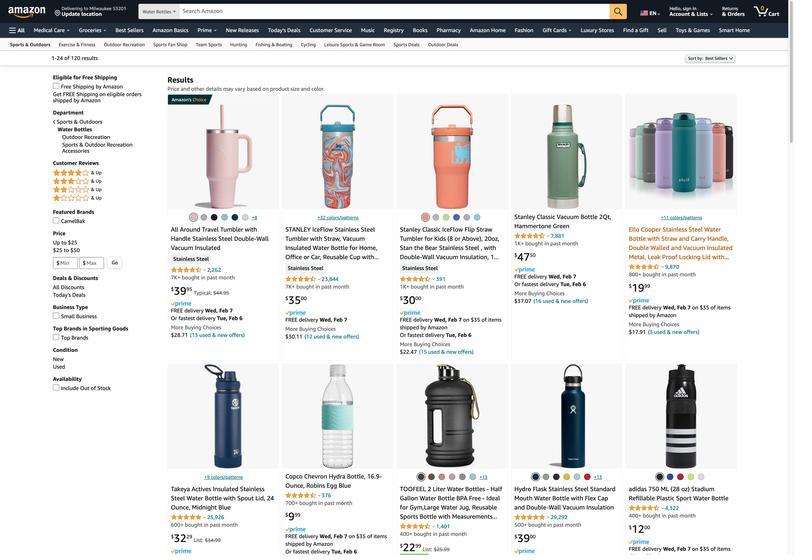 Task type: vqa. For each thing, say whether or not it's contained in the screenshot.
this to the bottom
no



Task type: describe. For each thing, give the bounding box(es) containing it.
water down 2
[[420, 495, 436, 502]]

buying inside "more buying choices $28.71 (13 used & new offers)"
[[185, 325, 201, 331]]

more for 19
[[629, 321, 641, 328]]

1,401 link
[[436, 524, 450, 530]]

month for 29,292
[[565, 522, 582, 528]]

free delivery wed, feb 7 for 30
[[400, 317, 463, 323]]

7k+ for 39
[[171, 274, 181, 281]]

or up $28.71
[[171, 315, 177, 322]]

free delivery wed, feb 7 on $35 of items shipped by amazon element for 19
[[629, 305, 731, 319]]

amazon prime image down $ 39 00 at the bottom right
[[515, 549, 535, 555]]

sports right 'team'
[[208, 42, 222, 47]]

$28.71
[[171, 332, 188, 339]]

en
[[650, 10, 657, 16]]

leisure sports & game room link
[[320, 38, 389, 50]]

used for 19
[[654, 329, 666, 335]]

classic for green
[[537, 213, 555, 220]]

in for 2,262
[[201, 274, 206, 281]]

1 vertical spatial recreation
[[84, 134, 110, 140]]

stanley for stanley classic iceflow flip straw tumbler for kids (8 or above), 20oz, stan the bear stainless steel , with double-wall vacuum insulation, 1 count (pack of 1)
[[400, 226, 421, 233]]

up for 4 stars & up element
[[96, 170, 102, 175]]

fastest up $22.47
[[408, 332, 424, 339]]

sell link
[[653, 25, 671, 36]]

00 for 39
[[530, 534, 536, 540]]

more for 30
[[400, 341, 412, 348]]

Water Bottles search field
[[138, 4, 627, 20]]

sports & outdoors inside navigation "navigation"
[[10, 42, 50, 47]]

(13 used & new offers) link
[[190, 332, 245, 339]]

water inside adidas 750 ml (28 oz) stadium refillable plastic sport water bottle
[[693, 495, 710, 502]]

on inside free shipping by amazon get free shipping on eligible orders shipped by amazon
[[99, 91, 106, 97]]

1 vertical spatial sellers
[[715, 56, 728, 61]]

bottle inside takeya actives insulated stainless steel water bottle with spout lid, 24 ounce, midnight blue
[[205, 495, 222, 502]]

insulated inside ello cooper stainless steel water bottle with straw and carry handle, double walled and vacuum insulated metal, leak proof locking lid with soft silicone spout, reusable, bpa free, 22oz, 32oz, 40oz
[[707, 244, 733, 251]]

new releases
[[226, 27, 259, 33]]

by:
[[698, 56, 703, 61]]

on for amazon prime "image" under $ 19 99
[[692, 305, 699, 311]]

$25.99
[[434, 547, 450, 553]]

price inside "results price and other details may vary based on product size and color."
[[168, 86, 179, 92]]

vacuum inside ello cooper stainless steel water bottle with straw and carry handle, double walled and vacuum insulated metal, leak proof locking lid with soft silicone spout, reusable, bpa free, 22oz, 32oz, 40oz
[[683, 244, 706, 251]]

cart
[[769, 11, 779, 17]]

39 for $ 39 95 typical: $44.95
[[174, 285, 186, 297]]

past for 2,262
[[207, 274, 217, 281]]

home for amazon home
[[491, 27, 506, 33]]

0 vertical spatial business
[[53, 304, 75, 310]]

top brands link
[[53, 334, 88, 341]]

free delivery wed, feb 7 or fastest delivery tue, feb 6 for amazon prime "image" below 95
[[171, 308, 243, 322]]

amazon prime image down the $ 30 00 on the bottom of page
[[400, 310, 420, 316]]

new for 30
[[447, 349, 457, 355]]

$35 for 19
[[700, 305, 709, 311]]

steel inside stanley classic iceflow flip straw tumbler for kids (8 or above), 20oz, stan the bear stainless steel , with double-wall vacuum insulation, 1 count (pack of 1)
[[465, 244, 479, 251]]

free up $28.71
[[171, 308, 183, 314]]

water inside search box
[[143, 9, 155, 14]]

water inside takeya actives insulated stainless steel water bottle with spout lid, 24 ounce, midnight blue
[[187, 495, 203, 502]]

& down 'all' button
[[25, 42, 29, 47]]

steel up the 2,262 link on the left of page
[[196, 256, 209, 263]]

sell
[[658, 27, 667, 33]]

offers) inside "more buying choices $28.71 (13 used & new offers)"
[[229, 332, 245, 339]]

amazon prime image down the $ 35 00
[[285, 310, 306, 316]]

in for 29,292
[[548, 522, 552, 528]]

offers) inside more buying choices $37.07 (16 used & new offers)
[[573, 298, 588, 304]]

buying inside more buying choices $37.07 (16 used & new offers)
[[528, 290, 545, 297]]

with right the lid
[[712, 253, 725, 261]]

(16
[[534, 298, 542, 304]]

sort by: best sellers
[[688, 56, 728, 61]]

steel left 1)
[[426, 265, 438, 272]]

month for 391
[[448, 284, 464, 290]]

stainless inside all around travel tumbler with handle stainless steel double-wall vacuum insulated
[[192, 235, 217, 242]]

sports down department on the left top of the page
[[57, 119, 73, 125]]

size
[[291, 86, 300, 92]]

in down small business
[[83, 326, 87, 332]]

reusable inside toofeel 2 liter water bottles - half gallon water bottle bpa free - ideal for gym,large water jug, reusable sports bottle with measurements marked drink container - 2.2l 74oz
[[472, 504, 497, 511]]

water left jug,
[[441, 504, 458, 511]]

adidas 750 ml (28 oz) stadium refillable plastic sport water bottle image
[[666, 365, 697, 469]]

go
[[112, 260, 118, 266]]

stainless steel for 30
[[402, 265, 438, 272]]

vacuum inside the hydro flask stainless steel standard mouth water bottle with flex cap and double-wall vacuum insulation
[[563, 504, 585, 511]]

outdoor up accessories
[[62, 134, 83, 140]]

sports & outdoors link for sports fan shop
[[6, 38, 54, 50]]

fishing
[[256, 42, 271, 47]]

1 & up link from the top
[[53, 169, 160, 178]]

deals for outdoor deals
[[447, 42, 458, 47]]

wall inside stanley classic iceflow flip straw tumbler for kids (8 or above), 20oz, stan the bear stainless steel , with double-wall vacuum insulation, 1 count (pack of 1)
[[422, 253, 435, 261]]

2.2l
[[471, 522, 483, 530]]

may
[[223, 86, 234, 92]]

amazon prime image down 95
[[171, 301, 191, 307]]

office
[[285, 253, 302, 261]]

iceflow inside 'stanley iceflow stainless steel tumbler with straw, vacuum insulated water bottle for home, office or car, reusable cup with straw leakproof flip'
[[312, 226, 333, 233]]

with left straw,
[[310, 235, 322, 242]]

for inside toofeel 2 liter water bottles - half gallon water bottle bpa free - ideal for gym,large water jug, reusable sports bottle with measurements marked drink container - 2.2l 74oz
[[400, 504, 408, 511]]

stanley classic vacuum bottle 2qt, hammertone green link
[[515, 213, 612, 230]]

Search Amazon text field
[[180, 4, 610, 19]]

shipped for 19
[[629, 312, 648, 319]]

and inside the hydro flask stainless steel standard mouth water bottle with flex cap and double-wall vacuum insulation
[[515, 504, 525, 511]]

include out of stock
[[61, 385, 111, 392]]

or down 9
[[285, 549, 292, 555]]

$ inside $ 9 99
[[285, 512, 288, 518]]

free up $30.11
[[285, 317, 298, 323]]

tumbler inside stanley classic iceflow flip straw tumbler for kids (8 or above), 20oz, stan the bear stainless steel , with double-wall vacuum insulation, 1 count (pack of 1)
[[400, 235, 423, 242]]

on $35 of items shipped by amazon for 19
[[629, 305, 731, 319]]

items for 12
[[717, 546, 731, 553]]

popover image for 30
[[432, 278, 435, 280]]

2 & up link from the top
[[53, 177, 160, 186]]

& down 3 stars & up element
[[91, 187, 95, 192]]

proof
[[662, 253, 678, 261]]

$ inside the $ 47 50
[[515, 252, 517, 258]]

+13 link for standard
[[594, 475, 602, 480]]

cup
[[350, 253, 361, 261]]

99 for 19
[[645, 283, 650, 289]]

1 gift from the left
[[543, 27, 552, 33]]

blue inside takeya actives insulated stainless steel water bottle with spout lid, 24 ounce, midnight blue
[[219, 504, 231, 511]]

1 vertical spatial today's deals link
[[53, 292, 85, 298]]

0 horizontal spatial colors/patterns
[[211, 475, 243, 480]]

or fastest delivery tue, feb 6 element for amazon prime "image" under the $ 47 50
[[515, 281, 586, 288]]

drink
[[422, 522, 437, 530]]

00 for 35
[[301, 296, 307, 302]]

stainless down handle
[[173, 256, 195, 263]]

adidas 750 ml (28 oz) stadium refillable plastic sport water bottle link
[[629, 486, 729, 502]]

& down 4 stars & up element
[[91, 178, 95, 184]]

straw inside ello cooper stainless steel water bottle with straw and carry handle, double walled and vacuum insulated metal, leak proof locking lid with soft silicone spout, reusable, bpa free, 22oz, 32oz, 40oz
[[662, 235, 678, 242]]

0 horizontal spatial or fastest delivery tue, feb 6
[[285, 549, 357, 555]]

$34.99
[[205, 538, 221, 544]]

typical:
[[194, 290, 212, 296]]

0 vertical spatial today's deals link
[[264, 25, 305, 36]]

& left lists
[[691, 11, 695, 17]]

sports down service
[[340, 42, 354, 47]]

water inside ello cooper stainless steel water bottle with straw and carry handle, double walled and vacuum insulated metal, leak proof locking lid with soft silicone spout, reusable, bpa free, 22oz, 32oz, 40oz
[[704, 226, 721, 233]]

16.9-
[[367, 473, 382, 480]]

care
[[54, 27, 65, 33]]

(12 used & new offers) link
[[305, 334, 359, 340]]

& left game
[[355, 42, 358, 47]]

$44.95
[[213, 290, 229, 296]]

(3
[[648, 329, 653, 335]]

free delivery wed, feb 7 for 12
[[629, 546, 692, 553]]

0 vertical spatial discounts
[[74, 275, 98, 281]]

on for amazon prime "image" below $ 12 00
[[692, 546, 699, 553]]

7k+ bought in past month for 35
[[285, 284, 349, 290]]

in inside navigation "navigation"
[[693, 6, 697, 11]]

free inside toofeel 2 liter water bottles - half gallon water bottle bpa free - ideal for gym,large water jug, reusable sports bottle with measurements marked drink container - 2.2l 74oz
[[469, 495, 481, 502]]

colors/patterns for 35
[[327, 215, 359, 220]]

& right 'toys'
[[688, 27, 692, 33]]

best sellers link
[[111, 25, 148, 36]]

& up for 1 star & up element at the top
[[91, 195, 102, 201]]

$37.07
[[515, 298, 532, 304]]

deals for today's deals
[[287, 27, 301, 33]]

amazon prime image down $ 12 00
[[629, 540, 649, 546]]

99 inside $ 22 99 list: $25.99
[[416, 543, 421, 549]]

for inside 'stanley iceflow stainless steel tumbler with straw, vacuum insulated water bottle for home, office or car, reusable cup with straw leakproof flip'
[[350, 244, 358, 251]]

or fastest delivery tue, feb 6 element for amazon prime "image" below $ 9 99
[[285, 549, 357, 555]]

steel inside 'stanley iceflow stainless steel tumbler with straw, vacuum insulated water bottle for home, office or car, reusable cup with straw leakproof flip'
[[361, 226, 375, 233]]

bpa inside ello cooper stainless steel water bottle with straw and carry handle, double walled and vacuum insulated metal, leak proof locking lid with soft silicone spout, reusable, bpa free, 22oz, 32oz, 40oz
[[713, 263, 724, 270]]

& down department on the left top of the page
[[74, 119, 78, 125]]

$ inside $ 12 00
[[629, 525, 632, 531]]

2 stars & up element
[[53, 185, 160, 195]]

hunting
[[230, 42, 247, 47]]

3 stars & up element
[[53, 177, 160, 186]]

dropdown image
[[729, 57, 733, 60]]

sports down registry link
[[394, 42, 407, 47]]

2 vertical spatial to
[[64, 247, 69, 253]]

outdoor recreation link for sports fan shop
[[100, 38, 149, 50]]

stainless inside 'stanley iceflow stainless steel tumbler with straw, vacuum insulated water bottle for home, office or car, reusable cup with straw leakproof flip'
[[335, 226, 359, 233]]

tumbler inside all around travel tumbler with handle stainless steel double-wall vacuum insulated
[[220, 226, 243, 233]]

+8 link
[[252, 215, 257, 220]]

or up $22.47
[[400, 332, 406, 339]]

free delivery wed, feb 7 up more buying choices $30.11 (12 used & new offers)
[[285, 317, 347, 323]]

$ 22 99 list: $25.99
[[400, 541, 450, 554]]

new inside navigation "navigation"
[[226, 27, 237, 33]]

amazon prime image down 32
[[171, 549, 191, 555]]

1 horizontal spatial outdoors
[[79, 119, 102, 125]]

room
[[373, 42, 385, 47]]

& left fitness
[[76, 42, 80, 47]]

toys
[[676, 27, 687, 33]]

in for 7,881
[[545, 240, 549, 247]]

with inside all around travel tumbler with handle stainless steel double-wall vacuum insulated
[[245, 226, 257, 233]]

featured
[[53, 209, 75, 215]]

buying for 19
[[643, 321, 660, 328]]

choices inside more buying choices $37.07 (16 used & new offers)
[[546, 290, 565, 297]]

today's inside navigation "navigation"
[[268, 27, 286, 33]]

free delivery wed, feb 7 or fastest delivery tue, feb 6 for amazon prime "image" under the $ 47 50
[[515, 274, 586, 288]]

all discounts link
[[53, 284, 84, 291]]

bottle,
[[347, 473, 366, 480]]

on for amazon prime "image" below $ 9 99
[[349, 534, 355, 540]]

25,926
[[207, 514, 224, 521]]

sport
[[676, 495, 692, 502]]

0 vertical spatial -
[[487, 486, 489, 493]]

2 vertical spatial shipping
[[76, 91, 98, 97]]

sort
[[688, 56, 697, 61]]

luxury
[[581, 27, 598, 33]]

amazon prime image down $ 19 99
[[629, 298, 649, 304]]

steel down "car,"
[[311, 265, 323, 272]]

with down home,
[[362, 253, 374, 261]]

straw inside 'stanley iceflow stainless steel tumbler with straw, vacuum insulated water bottle for home, office or car, reusable cup with straw leakproof flip'
[[285, 263, 301, 270]]

750
[[649, 486, 659, 493]]

600+ bought in past month
[[171, 522, 238, 528]]

400+ bought in past month for water
[[400, 531, 467, 538]]

past for 23,844
[[321, 284, 332, 290]]

vacuum inside all around travel tumbler with handle stainless steel double-wall vacuum insulated
[[171, 244, 193, 251]]

00 for 30
[[416, 296, 421, 302]]

copco
[[285, 473, 303, 480]]

(12
[[305, 334, 313, 340]]

find a gift link
[[619, 25, 653, 36]]

lists
[[697, 11, 708, 17]]

new inside "more buying choices $28.71 (13 used & new offers)"
[[218, 332, 228, 339]]

leisure
[[324, 42, 339, 47]]

1 vertical spatial shipping
[[73, 83, 94, 90]]

$ inside the $ 35 00
[[285, 296, 288, 302]]

water inside the hydro flask stainless steel standard mouth water bottle with flex cap and double-wall vacuum insulation
[[534, 495, 551, 502]]

brands for featured brands
[[77, 209, 94, 215]]

adidas
[[629, 486, 647, 493]]

exercise & fitness link
[[54, 38, 100, 50]]

and down results at the top left of page
[[181, 86, 190, 92]]

kids
[[434, 235, 446, 242]]

free down the 19 at the bottom of page
[[629, 305, 641, 311]]

ounce, inside takeya actives insulated stainless steel water bottle with spout lid, 24 ounce, midnight blue
[[171, 504, 190, 511]]

bottle inside adidas 750 ml (28 oz) stadium refillable plastic sport water bottle
[[712, 495, 729, 502]]

700+
[[285, 500, 298, 507]]

checkbox image inside include out of stock link
[[53, 385, 59, 391]]

1 horizontal spatial best
[[706, 56, 714, 61]]

best inside navigation "navigation"
[[116, 27, 126, 33]]

and left carry
[[679, 235, 690, 242]]

fastest up $28.71
[[179, 315, 195, 322]]

outdoor down best sellers link
[[104, 42, 122, 47]]

gift inside 'link'
[[640, 27, 649, 33]]

1 vertical spatial sports & outdoors
[[57, 119, 102, 125]]

popover image left the 7,881 link on the top right
[[547, 235, 550, 237]]

month for 4,322
[[680, 513, 696, 519]]

free down 12
[[629, 546, 641, 553]]

bought for 4,322
[[643, 513, 661, 519]]

small business
[[61, 313, 97, 320]]

smart home
[[719, 27, 750, 33]]

hello,
[[670, 6, 682, 11]]

99 for 9
[[295, 512, 301, 518]]

water inside 'stanley iceflow stainless steel tumbler with straw, vacuum insulated water bottle for home, office or car, reusable cup with straw leakproof flip'
[[313, 244, 329, 251]]

23,844 link
[[322, 276, 339, 282]]

600+
[[171, 522, 184, 528]]

exercise
[[59, 42, 75, 47]]

customer service
[[310, 27, 352, 33]]

water right liter
[[447, 486, 464, 493]]

stainless down office
[[288, 265, 310, 272]]

month for 1,401
[[451, 531, 467, 538]]

0 vertical spatial free
[[82, 74, 93, 81]]

outdoors inside navigation "navigation"
[[30, 42, 50, 47]]

deals for sports deals
[[408, 42, 420, 47]]

steel inside the hydro flask stainless steel standard mouth water bottle with flex cap and double-wall vacuum insulation
[[575, 486, 589, 493]]

popover image for 39
[[203, 269, 206, 271]]

& down 2 stars & up element
[[91, 195, 95, 201]]

for right the eligible
[[73, 74, 81, 81]]

groceries
[[79, 27, 101, 33]]

results
[[168, 75, 193, 84]]

choices for 19
[[661, 321, 679, 328]]

0 vertical spatial shipping
[[94, 74, 117, 81]]

boating
[[276, 42, 293, 47]]

choices for 30
[[432, 341, 450, 348]]

all inside deals & discounts all discounts today's deals
[[53, 284, 59, 291]]

customer for customer service
[[310, 27, 333, 33]]

2 horizontal spatial free delivery wed, feb 7 element
[[515, 274, 576, 280]]

tumbler inside 'stanley iceflow stainless steel tumbler with straw, vacuum insulated water bottle for home, office or car, reusable cup with straw leakproof flip'
[[285, 235, 309, 242]]

wall inside the hydro flask stainless steel standard mouth water bottle with flex cap and double-wall vacuum insulation
[[549, 504, 561, 511]]

milwaukee
[[89, 6, 112, 11]]

brands for top brands
[[71, 335, 88, 341]]

& right fishing
[[272, 42, 275, 47]]

used for 30
[[428, 349, 440, 355]]

mouth
[[515, 495, 533, 502]]

& up for 2 stars & up element
[[91, 187, 102, 192]]

fishing & boating
[[256, 42, 293, 47]]

new inside more buying choices $37.07 (16 used & new offers)
[[561, 298, 571, 304]]

top for top brands
[[61, 335, 70, 341]]

chevron
[[304, 473, 327, 480]]

popover image for 32
[[203, 517, 206, 519]]

& inside "more buying choices $28.71 (13 used & new offers)"
[[212, 332, 216, 339]]

more inside "more buying choices $28.71 (13 used & new offers)"
[[171, 325, 183, 331]]

luxury stores
[[581, 27, 614, 33]]

& inside deals & discounts all discounts today's deals
[[68, 275, 72, 281]]

amazon prime image down the $ 47 50
[[515, 267, 535, 273]]

(pack
[[418, 263, 433, 270]]

bottle down liter
[[438, 495, 455, 502]]

free down 47
[[515, 274, 527, 280]]

0 horizontal spatial $25
[[53, 247, 62, 253]]

1 horizontal spatial business
[[76, 313, 97, 320]]

sports inside water bottles outdoor recreation sports & outdoor recreation accessories
[[62, 142, 78, 148]]

700+ bought in past month
[[285, 500, 352, 507]]

& up for 4 stars & up element
[[91, 170, 102, 175]]

$35 for 30
[[471, 317, 480, 323]]

fan
[[168, 42, 176, 47]]

buying for 30
[[414, 341, 431, 348]]

& down reviews
[[91, 170, 95, 175]]

vacuum inside stanley classic iceflow flip straw tumbler for kids (8 or above), 20oz, stan the bear stainless steel , with double-wall vacuum insulation, 1 count (pack of 1)
[[436, 253, 458, 261]]

with inside the hydro flask stainless steel standard mouth water bottle with flex cap and double-wall vacuum insulation
[[571, 495, 583, 502]]

stainless steel for 35
[[288, 265, 323, 272]]

fashion
[[515, 27, 534, 33]]

blue inside copco chevron hydra bottle, 16.9- ounce, robins egg blue
[[339, 482, 351, 490]]

4,322 link
[[665, 505, 679, 512]]

and right size at top
[[301, 86, 310, 92]]

bottle inside ello cooper stainless steel water bottle with straw and carry handle, double walled and vacuum insulated metal, leak proof locking lid with soft silicone spout, reusable, bpa free, 22oz, 32oz, 40oz
[[629, 235, 646, 242]]

free down 9
[[285, 534, 298, 540]]

with down cooper on the top right
[[648, 235, 660, 242]]

& inside the returns & orders
[[722, 11, 726, 17]]

1 vertical spatial discounts
[[61, 284, 84, 291]]

month for 2,262
[[219, 274, 235, 281]]

9
[[288, 510, 295, 523]]

shipped down $ 9 99
[[285, 541, 305, 548]]

iceflow inside stanley classic iceflow flip straw tumbler for kids (8 or above), 20oz, stan the bear stainless steel , with double-wall vacuum insulation, 1 count (pack of 1)
[[442, 226, 463, 233]]

$ 9 99
[[285, 510, 301, 523]]

ello cooper stainless steel water bottle with straw and carry handle, double walled and vacuum insulated metal, leak proof... image
[[629, 112, 734, 202]]

deals up all discounts link
[[53, 275, 67, 281]]

$ inside the $ 32 29 list: $34.99
[[171, 534, 174, 540]]

bpa inside toofeel 2 liter water bottles - half gallon water bottle bpa free - ideal for gym,large water jug, reusable sports bottle with measurements marked drink container - 2.2l 74oz
[[457, 495, 468, 502]]

deals up type
[[72, 292, 85, 298]]

steel inside all around travel tumbler with handle stainless steel double-wall vacuum insulated
[[218, 235, 233, 242]]

hydro flask stainless steel standard mouth water bottle with flex cap and double-wall vacuum insulation image
[[548, 365, 585, 469]]

& inside more buying choices $17.91 (3 used & new offers)
[[667, 329, 671, 335]]

stainless down the at the right of page
[[402, 265, 424, 272]]

7,881
[[551, 233, 565, 239]]

robins
[[306, 482, 325, 490]]

new inside condition new used
[[53, 356, 64, 363]]

of inside stanley classic iceflow flip straw tumbler for kids (8 or above), 20oz, stan the bear stainless steel , with double-wall vacuum insulation, 1 count (pack of 1)
[[435, 263, 441, 270]]

outdoor up reviews
[[85, 142, 105, 148]]

$ inside $ 39 00
[[515, 534, 517, 540]]

bought for 1,401
[[414, 531, 432, 538]]

locking
[[679, 253, 701, 261]]

returns & orders
[[722, 6, 745, 17]]

amazon home
[[470, 27, 506, 33]]

and up proof
[[671, 244, 682, 251]]

fastest up "$37.07"
[[522, 281, 539, 288]]

brands for top brands in sporting goods
[[64, 326, 81, 332]]

container
[[439, 522, 466, 530]]

1 horizontal spatial -
[[483, 495, 485, 502]]

sports down 'all' button
[[10, 42, 24, 47]]

fastest down $ 9 99
[[293, 549, 309, 555]]



Task type: locate. For each thing, give the bounding box(es) containing it.
1 checkbox image from the top
[[53, 83, 59, 89]]

best right by:
[[706, 56, 714, 61]]

2 checkbox image from the top
[[53, 334, 59, 340]]

offers) inside more buying choices $17.91 (3 used & new offers)
[[684, 329, 700, 335]]

vacuum up 29,292 link
[[563, 504, 585, 511]]

top brands
[[61, 335, 88, 341]]

tumbler up stan
[[400, 235, 423, 242]]

past down 391 link
[[436, 284, 446, 290]]

free delivery wed, feb 7 element
[[515, 274, 576, 280], [171, 308, 233, 314], [285, 317, 347, 323]]

Go submit
[[107, 257, 122, 268]]

free down 30
[[400, 317, 412, 323]]

& inside more buying choices $22.47 (15 used & new offers)
[[441, 349, 445, 355]]

6
[[583, 281, 586, 288], [239, 315, 243, 322], [468, 332, 472, 339], [354, 549, 357, 555]]

takeya actives insulated stainless steel water bottle with spout lid, 24 ounce, midnight blue image
[[204, 365, 242, 469]]

1 horizontal spatial $25
[[68, 240, 77, 246]]

classic up kids
[[422, 226, 441, 233]]

1 vertical spatial 400+
[[400, 531, 413, 538]]

0 horizontal spatial best
[[116, 27, 126, 33]]

outdoor deals link
[[424, 38, 463, 50]]

1 horizontal spatial or
[[455, 235, 461, 242]]

1 checkbox image from the top
[[53, 218, 59, 224]]

outdoor recreation link for sports & outdoor recreation accessories
[[62, 134, 110, 140]]

& right (15
[[441, 349, 445, 355]]

2 & up from the top
[[91, 178, 102, 184]]

& up down 2 stars & up element
[[91, 195, 102, 201]]

1 +13 from the left
[[480, 475, 488, 480]]

00 inside $ 12 00
[[645, 525, 650, 531]]

for up "bear"
[[425, 235, 433, 242]]

2 vertical spatial 99
[[416, 543, 421, 549]]

amazon basics
[[153, 27, 188, 33]]

2 vertical spatial free
[[469, 495, 481, 502]]

0 vertical spatial 39
[[174, 285, 186, 297]]

free delivery wed, feb 7 up more buying choices $22.47 (15 used & new offers)
[[400, 317, 463, 323]]

0 horizontal spatial home
[[491, 27, 506, 33]]

business down type
[[76, 313, 97, 320]]

with down +8 link
[[245, 226, 257, 233]]

or inside stanley classic iceflow flip straw tumbler for kids (8 or above), 20oz, stan the bear stainless steel , with double-wall vacuum insulation, 1 count (pack of 1)
[[455, 235, 461, 242]]

Max text field
[[79, 257, 104, 269]]

2 horizontal spatial bottles
[[465, 486, 485, 493]]

colors/patterns right +11
[[670, 215, 702, 220]]

1 horizontal spatial stanley
[[515, 213, 535, 220]]

bought for 25,926
[[185, 522, 203, 528]]

bought for 9,870
[[643, 271, 661, 278]]

checkbox image inside camelbak link
[[53, 218, 59, 224]]

free delivery wed, feb 7 element up more buying choices $30.11 (12 used & new offers)
[[285, 317, 347, 323]]

0 horizontal spatial outdoors
[[30, 42, 50, 47]]

amazon image
[[8, 7, 46, 18]]

shipped inside free shipping by amazon get free shipping on eligible orders shipped by amazon
[[53, 97, 72, 103]]

0 vertical spatial $25
[[68, 240, 77, 246]]

month for 9,870
[[680, 271, 696, 278]]

1 vertical spatial 99
[[295, 512, 301, 518]]

1 vertical spatial customer
[[53, 160, 77, 166]]

0 horizontal spatial customer
[[53, 160, 77, 166]]

+9
[[204, 475, 210, 480]]

around
[[180, 226, 200, 233]]

results
[[82, 55, 98, 61]]

bottle inside stanley classic vacuum bottle 2qt, hammertone green
[[581, 213, 598, 220]]

1 horizontal spatial blue
[[339, 482, 351, 490]]

to for up
[[61, 240, 67, 246]]

-
[[487, 486, 489, 493], [483, 495, 485, 502], [467, 522, 470, 530]]

2 iceflow from the left
[[442, 226, 463, 233]]

1 horizontal spatial free delivery wed, feb 7 element
[[285, 317, 347, 323]]

used inside "more buying choices $28.71 (13 used & new offers)"
[[199, 332, 211, 339]]

stanley classic iceflow flip straw tumbler for kids (8 or above), 20oz, stan the bear stainless steel , with double-wall vacuum insulation, 1 count (pack of 1)
[[400, 226, 500, 270]]

1 horizontal spatial stainless steel
[[288, 265, 323, 272]]

camelbak
[[61, 218, 85, 224]]

gift
[[543, 27, 552, 33], [640, 27, 649, 33]]

today's deals link up boating
[[264, 25, 305, 36]]

bottles up jug,
[[465, 486, 485, 493]]

reviews
[[79, 160, 99, 166]]

offers) for 35
[[344, 334, 359, 340]]

customer for customer reviews
[[53, 160, 77, 166]]

more inside more buying choices $22.47 (15 used & new offers)
[[400, 341, 412, 348]]

1)
[[442, 263, 448, 270]]

flip inside stanley classic iceflow flip straw tumbler for kids (8 or above), 20oz, stan the bear stainless steel , with double-wall vacuum insulation, 1 count (pack of 1)
[[465, 226, 475, 233]]

or fastest delivery tue, feb 6 element for amazon prime "image" below the $ 30 00 on the bottom of page
[[400, 332, 472, 339]]

up inside 4 stars & up element
[[96, 170, 102, 175]]

on inside "results price and other details may vary based on product size and color."
[[263, 86, 269, 92]]

popover image
[[547, 235, 550, 237], [318, 495, 321, 497], [661, 508, 664, 509], [547, 517, 550, 519], [432, 526, 435, 528]]

checkbox image
[[53, 83, 59, 89], [53, 313, 59, 319], [53, 385, 59, 391]]

0 vertical spatial 1k+
[[515, 240, 524, 247]]

23,844
[[322, 276, 339, 282]]

insulated inside 'stanley iceflow stainless steel tumbler with straw, vacuum insulated water bottle for home, office or car, reusable cup with straw leakproof flip'
[[285, 244, 311, 251]]

bpa up jug,
[[457, 495, 468, 502]]

0 vertical spatial sports & outdoors link
[[6, 38, 54, 50]]

$ 19 99
[[629, 282, 650, 294]]

stainless down +32 colors/patterns
[[335, 226, 359, 233]]

0 horizontal spatial bottles
[[74, 126, 92, 133]]

0 horizontal spatial ounce,
[[171, 504, 190, 511]]

month for 23,844
[[333, 284, 349, 290]]

colors/patterns for 19
[[670, 215, 702, 220]]

free delivery wed, feb 7 element for 39
[[171, 308, 233, 314]]

4 stars & up element
[[53, 169, 160, 178]]

new for 35
[[332, 334, 342, 340]]

4 & up link from the top
[[53, 194, 160, 203]]

0 horizontal spatial today's deals link
[[53, 292, 85, 298]]

391
[[436, 276, 446, 282]]

new right (12
[[332, 334, 342, 340]]

stanley classic vacuum bottle 2qt, hammertone green image
[[547, 105, 587, 209]]

Min text field
[[53, 257, 78, 269]]

stainless inside takeya actives insulated stainless steel water bottle with spout lid, 24 ounce, midnight blue
[[240, 486, 265, 493]]

$35 for 12
[[700, 546, 709, 553]]

2 horizontal spatial -
[[487, 486, 489, 493]]

offers) for 19
[[684, 329, 700, 335]]

flip up above),
[[465, 226, 475, 233]]

items for 30
[[488, 317, 502, 323]]

7k+ bought in past month down 2,262
[[171, 274, 235, 281]]

checkbox image for camelbak
[[53, 218, 59, 224]]

1k+ bought in past month for 391
[[400, 284, 464, 290]]

checkbox image for eligible for free shipping
[[53, 83, 59, 89]]

0 vertical spatial new
[[226, 27, 237, 33]]

2 +13 from the left
[[594, 475, 602, 480]]

free delivery wed, feb 7 element down typical:
[[171, 308, 233, 314]]

None submit
[[610, 4, 627, 19]]

1 vertical spatial checkbox image
[[53, 334, 59, 340]]

up to $25 $25 to $50
[[53, 240, 80, 253]]

(28
[[671, 486, 680, 493]]

takeya actives insulated stainless steel water bottle with spout lid, 24 ounce, midnight blue link
[[171, 486, 274, 511]]

0 horizontal spatial blue
[[219, 504, 231, 511]]

$22.47
[[400, 349, 417, 355]]

games
[[694, 27, 710, 33]]

to for delivering
[[84, 6, 88, 11]]

1 horizontal spatial 39
[[517, 532, 530, 545]]

all for all
[[18, 27, 25, 33]]

for
[[73, 74, 81, 81], [425, 235, 433, 242], [350, 244, 358, 251], [400, 504, 408, 511]]

0 vertical spatial brands
[[77, 209, 94, 215]]

stanley classic iceflow flip straw tumbler for kids (8 or above), 20oz, stan the bear stainless steel , with double-wall v... image
[[431, 105, 473, 209]]

in right the sign
[[693, 6, 697, 11]]

1 vertical spatial 24
[[267, 495, 274, 502]]

2 home from the left
[[736, 27, 750, 33]]

free delivery wed, feb 7 down $ 9 99
[[285, 534, 349, 540]]

liter
[[433, 486, 446, 493]]

with inside stanley classic iceflow flip straw tumbler for kids (8 or above), 20oz, stan the bear stainless steel , with double-wall vacuum insulation, 1 count (pack of 1)
[[484, 244, 496, 251]]

0 vertical spatial bottles
[[156, 9, 171, 14]]

straw inside stanley classic iceflow flip straw tumbler for kids (8 or above), 20oz, stan the bear stainless steel , with double-wall vacuum insulation, 1 count (pack of 1)
[[477, 226, 492, 233]]

1 horizontal spatial bpa
[[713, 263, 724, 270]]

1k+ for 391
[[400, 284, 410, 290]]

popover image left 376 link on the bottom of the page
[[318, 495, 321, 497]]

bought for 376
[[299, 500, 317, 507]]

$30.11
[[285, 334, 303, 340]]

& inside water bottles outdoor recreation sports & outdoor recreation accessories
[[79, 142, 83, 148]]

ounce, up "600+"
[[171, 504, 190, 511]]

7k+ bought in past month down 23,844
[[285, 284, 349, 290]]

+13 link for bottles
[[480, 475, 488, 480]]

bought for 23,844
[[296, 284, 314, 290]]

0 vertical spatial classic
[[537, 213, 555, 220]]

choices up (15 used & new offers) link
[[432, 341, 450, 348]]

stanley for stanley classic vacuum bottle 2qt, hammertone green
[[515, 213, 535, 220]]

or inside 'stanley iceflow stainless steel tumbler with straw, vacuum insulated water bottle for home, office or car, reusable cup with straw leakproof flip'
[[304, 253, 309, 261]]

1 vertical spatial business
[[76, 313, 97, 320]]

product
[[270, 86, 289, 92]]

free inside free shipping by amazon get free shipping on eligible orders shipped by amazon
[[63, 91, 75, 97]]

0 horizontal spatial all
[[18, 27, 25, 33]]

reusable,
[[685, 263, 712, 270]]

checkbox image up condition
[[53, 334, 59, 340]]

top up condition
[[61, 335, 70, 341]]

bottle up drink
[[420, 513, 437, 521]]

bpa
[[713, 263, 724, 270], [457, 495, 468, 502]]

2 vertical spatial recreation
[[107, 142, 133, 148]]

used inside more buying choices $37.07 (16 used & new offers)
[[543, 298, 554, 304]]

up for 2 stars & up element
[[96, 187, 102, 192]]

sports & outdoor recreation accessories link
[[62, 142, 133, 154]]

0 vertical spatial all
[[18, 27, 25, 33]]

checkbox image left include
[[53, 385, 59, 391]]

0 vertical spatial 400+
[[629, 513, 642, 519]]

stainless steel for 39
[[173, 256, 209, 263]]

0 horizontal spatial list:
[[194, 537, 204, 544]]

on $35 of items shipped by amazon for 30
[[400, 317, 502, 331]]

leisure sports & game room
[[324, 42, 385, 47]]

stanley iceflow stainless steel tumbler with straw, vacuum insulated water bottle for home, office or car, reusable cup wi... image
[[320, 105, 355, 209]]

water bottles outdoor recreation sports & outdoor recreation accessories
[[58, 126, 133, 154]]

with inside takeya actives insulated stainless steel water bottle with spout lid, 24 ounce, midnight blue
[[223, 495, 236, 502]]

bottle inside 'stanley iceflow stainless steel tumbler with straw, vacuum insulated water bottle for home, office or car, reusable cup with straw leakproof flip'
[[331, 244, 348, 251]]

1 home from the left
[[491, 27, 506, 33]]

to inside delivering to milwaukee 53201 update location
[[84, 6, 88, 11]]

month down insulation, at the right top of page
[[448, 284, 464, 290]]

by for amazon prime "image" below $ 9 99
[[306, 541, 312, 548]]

1 vertical spatial 7k+ bought in past month
[[285, 284, 349, 290]]

popover image
[[661, 266, 664, 268], [203, 269, 206, 271], [318, 278, 321, 280], [432, 278, 435, 280], [203, 517, 206, 519]]

customer service link
[[305, 25, 357, 36]]

list:
[[194, 537, 204, 544], [423, 547, 433, 553]]

0 vertical spatial sellers
[[127, 27, 144, 33]]

ounce, inside copco chevron hydra bottle, 16.9- ounce, robins egg blue
[[285, 482, 305, 490]]

insulation
[[587, 504, 614, 511]]

39 for $ 39 00
[[517, 532, 530, 545]]

0 horizontal spatial -
[[467, 522, 470, 530]]

1 vertical spatial all
[[171, 226, 178, 233]]

business type
[[53, 304, 88, 310]]

ounce, down the copco
[[285, 482, 305, 490]]

bottle inside the hydro flask stainless steel standard mouth water bottle with flex cap and double-wall vacuum insulation
[[553, 495, 570, 502]]

& up down reviews
[[91, 170, 102, 175]]

1 horizontal spatial 7k+
[[285, 284, 295, 290]]

2 horizontal spatial all
[[171, 226, 178, 233]]

0 vertical spatial or
[[455, 235, 461, 242]]

sports & outdoors link for sports & outdoor recreation accessories
[[53, 119, 102, 125]]

get
[[53, 91, 62, 97]]

2 horizontal spatial stainless steel
[[402, 265, 438, 272]]

choices
[[546, 290, 565, 297], [661, 321, 679, 328], [203, 325, 221, 331], [317, 326, 336, 332], [432, 341, 450, 348]]

99 down "marked" at the right bottom of the page
[[416, 543, 421, 549]]

copco chevron hydra bottle, 16.9- ounce, robins egg blue link
[[285, 473, 382, 490]]

0 horizontal spatial bpa
[[457, 495, 468, 502]]

none submit inside water bottles search box
[[610, 4, 627, 19]]

99
[[645, 283, 650, 289], [295, 512, 301, 518], [416, 543, 421, 549]]

deals up boating
[[287, 27, 301, 33]]

choices inside "more buying choices $28.71 (13 used & new offers)"
[[203, 325, 221, 331]]

1 & up from the top
[[91, 170, 102, 175]]

& up link up 2 stars & up element
[[53, 169, 160, 178]]

buying up (16
[[528, 290, 545, 297]]

more up $28.71
[[171, 325, 183, 331]]

sports left fan
[[153, 42, 167, 47]]

99 down 22oz,
[[645, 283, 650, 289]]

1k+ bought in past month for 7,881
[[515, 240, 579, 247]]

7k+ for 35
[[285, 284, 295, 290]]

bought for 391
[[411, 284, 429, 290]]

shop
[[177, 42, 187, 47]]

free delivery wed, feb 7 or fastest delivery tue, feb 6 up "more buying choices $28.71 (13 used & new offers)"
[[171, 308, 243, 322]]

water inside water bottles outdoor recreation sports & outdoor recreation accessories
[[58, 126, 73, 133]]

top brands in sporting goods
[[53, 326, 128, 332]]

0 horizontal spatial 39
[[174, 285, 186, 297]]

toofeel 2 liter water bottles - half gallon water bottle bpa free - ideal for gym,large water jug, reusable sports bottle ... image
[[425, 365, 480, 469]]

free inside free shipping by amazon get free shipping on eligible orders shipped by amazon
[[61, 83, 71, 90]]

3 & up from the top
[[91, 187, 102, 192]]

free up jug,
[[469, 495, 481, 502]]

1 horizontal spatial 400+ bought in past month
[[629, 513, 696, 519]]

in down '25,926' link
[[204, 522, 209, 528]]

cap
[[598, 495, 608, 502]]

flip up 23,844
[[333, 263, 343, 270]]

3 checkbox image from the top
[[53, 385, 59, 391]]

books
[[413, 27, 428, 33]]

of inside include out of stock link
[[91, 385, 96, 392]]

choices inside more buying choices $17.91 (3 used & new offers)
[[661, 321, 679, 328]]

gift cards
[[543, 27, 567, 33]]

0 vertical spatial 7k+ bought in past month
[[171, 274, 235, 281]]

wall inside all around travel tumbler with handle stainless steel double-wall vacuum insulated
[[256, 235, 269, 242]]

new up hunting link
[[226, 27, 237, 33]]

all around travel tumbler with handle stainless steel double-wall vacuum insulated
[[171, 226, 269, 251]]

2 +13 link from the left
[[594, 475, 602, 480]]

past for 1,401
[[439, 531, 449, 538]]

classic inside stanley classic vacuum bottle 2qt, hammertone green
[[537, 213, 555, 220]]

in for 391
[[430, 284, 435, 290]]

home,
[[359, 244, 377, 251]]

free delivery wed, feb 7 on $35 of items shipped by amazon element
[[629, 305, 731, 319], [400, 317, 502, 331], [285, 534, 387, 548], [629, 546, 731, 556]]

0 horizontal spatial price
[[53, 230, 65, 237]]

up down 3 stars & up element
[[96, 187, 102, 192]]

7k+ bought in past month for 39
[[171, 274, 235, 281]]

outdoor inside "link"
[[428, 42, 446, 47]]

sports inside toofeel 2 liter water bottles - half gallon water bottle bpa free - ideal for gym,large water jug, reusable sports bottle with measurements marked drink container - 2.2l 74oz
[[400, 513, 418, 521]]

refillable
[[629, 495, 655, 502]]

1 vertical spatial blue
[[219, 504, 231, 511]]

month down 23,844
[[333, 284, 349, 290]]

1 vertical spatial outdoors
[[79, 119, 102, 125]]

in for 25,926
[[204, 522, 209, 528]]

month for 376
[[336, 500, 352, 507]]

1 horizontal spatial ounce,
[[285, 482, 305, 490]]

choices inside more buying choices $22.47 (15 used & new offers)
[[432, 341, 450, 348]]

used for 35
[[314, 334, 325, 340]]

up inside 1 star & up element
[[96, 195, 102, 201]]

by for amazon prime "image" below the $ 30 00 on the bottom of page
[[421, 325, 426, 331]]

1 vertical spatial free
[[61, 83, 71, 90]]

,
[[481, 244, 482, 251]]

home inside amazon home link
[[491, 27, 506, 33]]

copco chevron hydra bottle, 16.9-ounce, robins egg blue image
[[322, 365, 354, 469]]

& up for 3 stars & up element
[[91, 178, 102, 184]]

bought up 50
[[526, 240, 543, 247]]

top for top brands in sporting goods
[[53, 326, 62, 332]]

water down actives
[[187, 495, 203, 502]]

bought for 2,262
[[182, 274, 200, 281]]

1 vertical spatial free delivery wed, feb 7 element
[[171, 308, 233, 314]]

00
[[301, 296, 307, 302], [416, 296, 421, 302], [645, 525, 650, 531], [530, 534, 536, 540]]

22oz,
[[644, 272, 659, 279]]

tumbler down stanley on the left top of the page
[[285, 235, 309, 242]]

stanley classic vacuum bottle 2qt, hammertone green
[[515, 213, 612, 230]]

checkbox image for business type
[[53, 313, 59, 319]]

up for 1 star & up element at the top
[[96, 195, 102, 201]]

0 horizontal spatial 1k+
[[400, 284, 410, 290]]

stainless inside ello cooper stainless steel water bottle with straw and carry handle, double walled and vacuum insulated metal, leak proof locking lid with soft silicone spout, reusable, bpa free, 22oz, 32oz, 40oz
[[663, 226, 687, 233]]

& up down 4 stars & up element
[[91, 178, 102, 184]]

home for smart home
[[736, 27, 750, 33]]

22
[[403, 541, 416, 554]]

3 & up link from the top
[[53, 185, 160, 195]]

insulated inside all around travel tumbler with handle stainless steel double-wall vacuum insulated
[[195, 244, 220, 251]]

steel down above),
[[465, 244, 479, 251]]

1 vertical spatial list:
[[423, 547, 433, 553]]

9,870 link
[[665, 264, 679, 270]]

reusable inside 'stanley iceflow stainless steel tumbler with straw, vacuum insulated water bottle for home, office or car, reusable cup with straw leakproof flip'
[[323, 253, 348, 261]]

& left orders
[[722, 11, 726, 17]]

bottles inside water bottles outdoor recreation sports & outdoor recreation accessories
[[74, 126, 92, 133]]

vacuum down carry
[[683, 244, 706, 251]]

1 vertical spatial bpa
[[457, 495, 468, 502]]

1-
[[51, 55, 57, 61]]

delivering
[[62, 6, 83, 11]]

popover image for toofeel 2 liter water bottles - half gallon water bottle bpa free - ideal for gym,large water jug, reusable sports bottle with measurements marked drink container - 2.2l 74oz
[[432, 526, 435, 528]]

past for 391
[[436, 284, 446, 290]]

fishing & boating link
[[252, 38, 297, 50]]

popover image left 2,262
[[203, 269, 206, 271]]

list: for 32
[[194, 537, 204, 544]]

new inside more buying choices $30.11 (12 used & new offers)
[[332, 334, 342, 340]]

amazon prime image
[[515, 267, 535, 273], [629, 298, 649, 304], [171, 301, 191, 307], [285, 310, 306, 316], [400, 310, 420, 316], [285, 527, 306, 533], [629, 540, 649, 546], [171, 549, 191, 555], [515, 549, 535, 555]]

99 inside $ 19 99
[[645, 283, 650, 289]]

in for 4,322
[[662, 513, 667, 519]]

discounts down max text field
[[74, 275, 98, 281]]

to right delivering
[[84, 6, 88, 11]]

up for 3 stars & up element
[[96, 178, 102, 184]]

1 iceflow from the left
[[312, 226, 333, 233]]

(8
[[448, 235, 453, 242]]

1 vertical spatial outdoor recreation link
[[62, 134, 110, 140]]

list: for 22
[[423, 547, 433, 553]]

pharmacy
[[437, 27, 461, 33]]

1 horizontal spatial sports & outdoors
[[57, 119, 102, 125]]

1 horizontal spatial 24
[[267, 495, 274, 502]]

400+ for adidas 750 ml (28 oz) stadium refillable plastic sport water bottle
[[629, 513, 642, 519]]

month down reusable,
[[680, 271, 696, 278]]

1 +13 link from the left
[[480, 475, 488, 480]]

hydro
[[515, 486, 531, 493]]

& right (13
[[212, 332, 216, 339]]

1 horizontal spatial free
[[82, 74, 93, 81]]

walled
[[651, 244, 670, 251]]

buying for 35
[[299, 326, 316, 332]]

month down the 7,881 link on the top right
[[562, 240, 579, 247]]

count
[[400, 263, 417, 270]]

bottles
[[156, 9, 171, 14], [74, 126, 92, 133], [465, 486, 485, 493]]

orders
[[126, 91, 142, 97]]

hydra
[[329, 473, 345, 480]]

new link
[[53, 356, 64, 363]]

in for 23,844
[[316, 284, 320, 290]]

1 vertical spatial flip
[[333, 263, 343, 270]]

buying up (13
[[185, 325, 201, 331]]

insulated
[[195, 244, 220, 251], [285, 244, 311, 251], [707, 244, 733, 251], [213, 486, 239, 493]]

or
[[515, 281, 521, 288], [171, 315, 177, 322], [400, 332, 406, 339], [285, 549, 292, 555]]

0 horizontal spatial straw
[[285, 263, 301, 270]]

with inside toofeel 2 liter water bottles - half gallon water bottle bpa free - ideal for gym,large water jug, reusable sports bottle with measurements marked drink container - 2.2l 74oz
[[438, 513, 451, 521]]

1 horizontal spatial home
[[736, 27, 750, 33]]

water down flask
[[534, 495, 551, 502]]

more up $22.47
[[400, 341, 412, 348]]

0 vertical spatial today's
[[268, 27, 286, 33]]

business
[[53, 304, 75, 310], [76, 313, 97, 320]]

1 vertical spatial checkbox image
[[53, 313, 59, 319]]

list: inside $ 22 99 list: $25.99
[[423, 547, 433, 553]]

bottles for water bottles
[[156, 9, 171, 14]]

00 for 12
[[645, 525, 650, 531]]

new inside more buying choices $22.47 (15 used & new offers)
[[447, 349, 457, 355]]

$ inside the $ 30 00
[[400, 296, 403, 302]]

insulation,
[[460, 253, 489, 261]]

1k+ for 7,881
[[515, 240, 524, 247]]

popover image for 35
[[318, 278, 321, 280]]

hello, sign in
[[670, 6, 697, 11]]

brands down top brands in sporting goods
[[71, 335, 88, 341]]

& up down 3 stars & up element
[[91, 187, 102, 192]]

1 horizontal spatial sellers
[[715, 56, 728, 61]]

$ inside $ 39 95 typical: $44.95
[[171, 286, 174, 292]]

popover image for 19
[[661, 266, 664, 268]]

1 vertical spatial 1k+
[[400, 284, 410, 290]]

0 horizontal spatial double-
[[234, 235, 256, 242]]

in for 9,870
[[662, 271, 667, 278]]

steel inside ello cooper stainless steel water bottle with straw and carry handle, double walled and vacuum insulated metal, leak proof locking lid with soft silicone spout, reusable, bpa free, 22oz, 32oz, 40oz
[[689, 226, 703, 233]]

customer down accessories
[[53, 160, 77, 166]]

hammertone
[[515, 222, 552, 230]]

0 horizontal spatial 400+
[[400, 531, 413, 538]]

used right (15
[[428, 349, 440, 355]]

2 checkbox image from the top
[[53, 313, 59, 319]]

20oz,
[[485, 235, 500, 242]]

past for 29,292
[[554, 522, 564, 528]]

1 horizontal spatial today's deals link
[[264, 25, 305, 36]]

0 horizontal spatial stanley
[[400, 226, 421, 233]]

stainless inside stanley classic iceflow flip straw tumbler for kids (8 or above), 20oz, stan the bear stainless steel , with double-wall vacuum insulation, 1 count (pack of 1)
[[439, 244, 464, 251]]

month down 29,292
[[565, 522, 582, 528]]

month down the container
[[451, 531, 467, 538]]

location
[[81, 11, 102, 17]]

new
[[561, 298, 571, 304], [673, 329, 683, 335], [218, 332, 228, 339], [332, 334, 342, 340], [447, 349, 457, 355]]

0 vertical spatial free delivery wed, feb 7 element
[[515, 274, 576, 280]]

1 horizontal spatial 400+
[[629, 513, 642, 519]]

all button
[[6, 23, 28, 38]]

sports & outdoors down 'all' button
[[10, 42, 50, 47]]

condition new used
[[53, 347, 78, 370]]

0 vertical spatial flip
[[465, 226, 475, 233]]

400+ bought in past month for sport
[[629, 513, 696, 519]]

carry
[[691, 235, 706, 242]]

1 horizontal spatial +13 link
[[594, 475, 602, 480]]

gift right a
[[640, 27, 649, 33]]

1 horizontal spatial or fastest delivery tue, feb 6
[[400, 332, 472, 339]]

99 inside $ 9 99
[[295, 512, 301, 518]]

in for 1,401
[[433, 531, 438, 538]]

shipped for 12
[[629, 554, 648, 556]]

prime link
[[193, 25, 221, 36]]

& inside more buying choices $30.11 (12 used & new offers)
[[327, 334, 331, 340]]

amazon's
[[172, 97, 191, 102]]

bottles inside search box
[[156, 9, 171, 14]]

water up best sellers
[[143, 9, 155, 14]]

hydro flask all around travel tumbler with handle stainless steel double-wall vacuum insulated image
[[194, 105, 252, 209]]

stainless inside the hydro flask stainless steel standard mouth water bottle with flex cap and double-wall vacuum insulation
[[549, 486, 573, 493]]

1 vertical spatial free delivery wed, feb 7 or fastest delivery tue, feb 6
[[171, 308, 243, 322]]

deals down books link
[[408, 42, 420, 47]]

0 vertical spatial outdoors
[[30, 42, 50, 47]]

customer inside customer service link
[[310, 27, 333, 33]]

of
[[64, 55, 69, 61], [435, 263, 441, 270], [711, 305, 716, 311], [482, 317, 487, 323], [91, 385, 96, 392], [367, 534, 372, 540], [711, 546, 716, 553]]

0 vertical spatial list:
[[194, 537, 204, 544]]

insulated down +9 colors/patterns link
[[213, 486, 239, 493]]

0 vertical spatial 24
[[57, 55, 63, 61]]

by for amazon prime "image" under $ 19 99
[[650, 312, 656, 319]]

checkbox image
[[53, 218, 59, 224], [53, 334, 59, 340]]

plastic
[[657, 495, 675, 502]]

vacuum inside 'stanley iceflow stainless steel tumbler with straw, vacuum insulated water bottle for home, office or car, reusable cup with straw leakproof flip'
[[343, 235, 365, 242]]

recreation up 4 stars & up element
[[107, 142, 133, 148]]

on $35 of items shipped by amazon for 12
[[629, 546, 731, 556]]

all inside button
[[18, 27, 25, 33]]

navigation navigation
[[0, 0, 794, 556]]

offers) inside more buying choices $22.47 (15 used & new offers)
[[458, 349, 474, 355]]

double- inside all around travel tumbler with handle stainless steel double-wall vacuum insulated
[[234, 235, 256, 242]]

double- inside stanley classic iceflow flip straw tumbler for kids (8 or above), 20oz, stan the bear stainless steel , with double-wall vacuum insulation, 1 count (pack of 1)
[[400, 253, 422, 261]]

$ inside $ 19 99
[[629, 283, 632, 289]]

choices up (12 used & new offers) link
[[317, 326, 336, 332]]

1 vertical spatial bottles
[[74, 126, 92, 133]]

handle
[[171, 235, 191, 242]]

0 vertical spatial 7k+
[[171, 274, 181, 281]]

used right (13
[[199, 332, 211, 339]]

past for 25,926
[[210, 522, 220, 528]]

team sports link
[[192, 38, 226, 50]]

past for 7,881
[[551, 240, 561, 247]]

all up handle
[[171, 226, 178, 233]]

or up "$37.07"
[[515, 281, 521, 288]]

2 gift from the left
[[640, 27, 649, 33]]

soft
[[629, 263, 641, 270]]

sports deals link
[[389, 38, 424, 50]]

24 inside takeya actives insulated stainless steel water bottle with spout lid, 24 ounce, midnight blue
[[267, 495, 274, 502]]

sellers left dropdown image
[[715, 56, 728, 61]]

+13 for bottles
[[480, 475, 488, 480]]

more up $17.91
[[629, 321, 641, 328]]

recreation down best sellers link
[[123, 42, 145, 47]]

1 vertical spatial today's
[[53, 292, 71, 298]]

deals inside "link"
[[447, 42, 458, 47]]

& up
[[91, 170, 102, 175], [91, 178, 102, 184], [91, 187, 102, 192], [91, 195, 102, 201]]

cooper
[[641, 226, 661, 233]]

35
[[288, 294, 301, 307]]

colors/patterns right +9
[[211, 475, 243, 480]]

vacuum inside stanley classic vacuum bottle 2qt, hammertone green
[[557, 213, 579, 220]]

free delivery wed, feb 7 on $35 of items shipped by amazon element for 12
[[629, 546, 731, 556]]

bought for 29,292
[[529, 522, 546, 528]]

more inside more buying choices $30.11 (12 used & new offers)
[[285, 326, 298, 332]]

amazon basics link
[[148, 25, 193, 36]]

recreation
[[123, 42, 145, 47], [84, 134, 110, 140], [107, 142, 133, 148]]

& right (16
[[556, 298, 560, 304]]

1 vertical spatial sports & outdoors link
[[53, 119, 102, 125]]

0 horizontal spatial iceflow
[[312, 226, 333, 233]]

+13 for standard
[[594, 475, 602, 480]]

amazon prime image down $ 9 99
[[285, 527, 306, 533]]

4 & up from the top
[[91, 195, 102, 201]]

00 inside the $ 30 00
[[416, 296, 421, 302]]

double- down "mouth"
[[527, 504, 549, 511]]

metal,
[[629, 253, 646, 261]]

tumbler right travel
[[220, 226, 243, 233]]

or fastest delivery tue, feb 6 element
[[515, 281, 586, 288], [171, 315, 243, 322], [400, 332, 472, 339], [285, 549, 357, 555]]

bought up 29
[[185, 522, 203, 528]]

1 star & up element
[[53, 194, 160, 203]]

today's inside deals & discounts all discounts today's deals
[[53, 292, 71, 298]]

by for amazon prime "image" below $ 12 00
[[650, 554, 656, 556]]

double- inside the hydro flask stainless steel standard mouth water bottle with flex cap and double-wall vacuum insulation
[[527, 504, 549, 511]]

1 horizontal spatial customer
[[310, 27, 333, 33]]

$25 to $50 link
[[53, 247, 80, 253]]

in for 376
[[319, 500, 323, 507]]

popover image for adidas 750 ml (28 oz) stadium refillable plastic sport water bottle
[[661, 508, 664, 509]]



